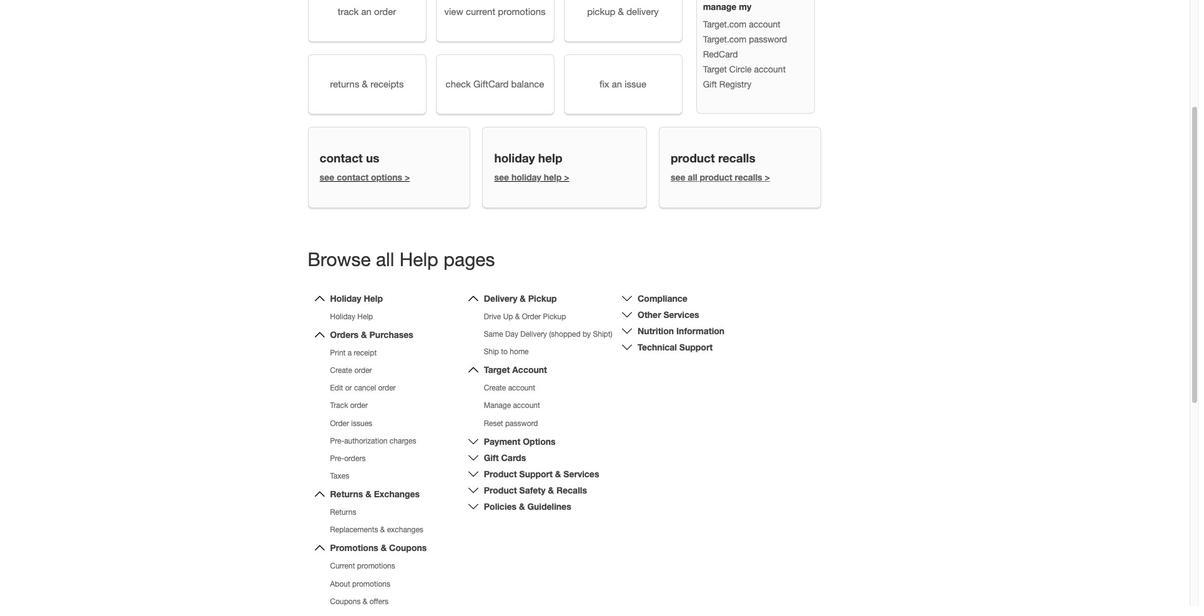 Task type: vqa. For each thing, say whether or not it's contained in the screenshot.
Fix An Issue link on the top of page
yes



Task type: describe. For each thing, give the bounding box(es) containing it.
guidelines
[[528, 501, 571, 511]]

1 vertical spatial recalls
[[735, 172, 763, 182]]

fix an issue
[[600, 79, 647, 90]]

authorization
[[344, 437, 388, 445]]

returns & receipts link
[[308, 55, 426, 115]]

order issues link
[[330, 419, 372, 428]]

delivery & pickup
[[484, 293, 557, 304]]

account for create account
[[508, 384, 535, 393]]

reset
[[484, 419, 503, 428]]

0 vertical spatial pickup
[[528, 293, 557, 304]]

day
[[505, 330, 518, 339]]

drive up & order pickup link
[[484, 312, 566, 321]]

compliance
[[638, 293, 688, 304]]

holiday help for 2nd holiday help link from the bottom of the page
[[330, 293, 383, 304]]

product recalls
[[671, 150, 756, 165]]

edit or cancel order link
[[330, 384, 396, 393]]

0 vertical spatial order
[[522, 312, 541, 321]]

options
[[371, 172, 402, 182]]

1 vertical spatial holiday
[[512, 172, 542, 182]]

information
[[677, 325, 725, 336]]

1 target.com from the top
[[703, 19, 747, 29]]

circle
[[730, 64, 752, 74]]

reset password link
[[484, 419, 538, 428]]

pages
[[444, 248, 495, 270]]

other services
[[638, 309, 699, 320]]

target.com account link
[[703, 19, 781, 29]]

1 vertical spatial product
[[700, 172, 733, 182]]

& up recalls
[[555, 468, 561, 479]]

order right cancel
[[378, 384, 396, 393]]

0 horizontal spatial target
[[484, 364, 510, 375]]

1 holiday help link from the top
[[330, 293, 383, 304]]

registry
[[720, 79, 752, 89]]

& for offers
[[363, 597, 368, 606]]

promotions & coupons
[[330, 543, 427, 553]]

manage
[[484, 401, 511, 410]]

returns & exchanges
[[330, 489, 420, 499]]

product support & services link
[[484, 468, 599, 479]]

see all product recalls > link
[[671, 172, 770, 182]]

holiday help
[[494, 150, 563, 165]]

check giftcard balance
[[446, 79, 544, 90]]

target account link
[[484, 364, 547, 375]]

pre-authorization charges link
[[330, 437, 416, 445]]

ship to home link
[[484, 347, 529, 356]]

view current promotions
[[445, 6, 546, 17]]

track order
[[330, 401, 368, 410]]

3 see from the left
[[671, 172, 686, 182]]

0 vertical spatial help
[[538, 150, 563, 165]]

orders
[[344, 454, 366, 463]]

fix
[[600, 79, 609, 90]]

policies & guidelines
[[484, 501, 571, 511]]

browse
[[308, 248, 371, 270]]

taxes
[[330, 472, 349, 480]]

pre- for orders
[[330, 454, 344, 463]]

same day delivery (shopped by shipt)
[[484, 330, 613, 339]]

an for track
[[361, 6, 372, 17]]

orders & purchases
[[330, 329, 413, 340]]

nutrition information
[[638, 325, 725, 336]]

promotions
[[330, 543, 378, 553]]

print
[[330, 349, 346, 357]]

all for browse
[[376, 248, 394, 270]]

returns
[[330, 79, 359, 90]]

see contact options > link
[[320, 172, 410, 182]]

view current promotions link
[[436, 0, 554, 42]]

policies & guidelines link
[[484, 501, 571, 511]]

0 vertical spatial holiday
[[494, 150, 535, 165]]

target.com account target.com password redcard target circle account gift registry
[[703, 19, 787, 89]]

taxes link
[[330, 472, 349, 480]]

manage
[[703, 1, 737, 12]]

pre-orders
[[330, 454, 366, 463]]

0 vertical spatial services
[[664, 309, 699, 320]]

check
[[446, 79, 471, 90]]

1 vertical spatial pickup
[[543, 312, 566, 321]]

0 horizontal spatial gift
[[484, 452, 499, 463]]

product safety & recalls link
[[484, 485, 587, 495]]

orders
[[330, 329, 359, 340]]

technical support
[[638, 342, 713, 352]]

print a receipt link
[[330, 349, 377, 357]]

us
[[366, 150, 380, 165]]

& for purchases
[[361, 329, 367, 340]]

returns for returns & exchanges
[[330, 489, 363, 499]]

0 horizontal spatial delivery
[[484, 293, 518, 304]]

about promotions link
[[330, 579, 390, 588]]

cancel
[[354, 384, 376, 393]]

issue
[[625, 79, 647, 90]]

track
[[330, 401, 348, 410]]

manage account
[[484, 401, 540, 410]]

policies
[[484, 501, 517, 511]]

see holiday help > link
[[494, 172, 570, 182]]

order issues
[[330, 419, 372, 428]]

by
[[583, 330, 591, 339]]

gift cards link
[[484, 452, 526, 463]]

pickup & delivery link
[[564, 0, 683, 42]]

gift cards
[[484, 452, 526, 463]]

returns for returns link
[[330, 508, 356, 517]]

3 > from the left
[[765, 172, 770, 182]]

product for product safety & recalls
[[484, 485, 517, 495]]

replacements & exchanges link
[[330, 526, 424, 534]]

gift inside target.com account target.com password redcard target circle account gift registry
[[703, 79, 717, 89]]

product support & services
[[484, 468, 599, 479]]

fix an issue link
[[564, 55, 683, 115]]

& for guidelines
[[519, 501, 525, 511]]

receipt
[[354, 349, 377, 357]]

purchases
[[370, 329, 413, 340]]

see contact options >
[[320, 172, 410, 182]]

order up "edit or cancel order" 'link'
[[354, 366, 372, 375]]

technical
[[638, 342, 677, 352]]

help for 2nd holiday help link from the bottom of the page
[[364, 293, 383, 304]]

account right circle
[[754, 64, 786, 74]]

product safety & recalls
[[484, 485, 587, 495]]

browse all help pages
[[308, 248, 495, 270]]



Task type: locate. For each thing, give the bounding box(es) containing it.
recalls down the product recalls
[[735, 172, 763, 182]]

target down redcard link
[[703, 64, 727, 74]]

payment options link
[[484, 436, 556, 447]]

0 vertical spatial create
[[330, 366, 352, 375]]

delivery down drive up & order pickup link
[[521, 330, 547, 339]]

1 vertical spatial target.com
[[703, 34, 747, 44]]

account for target.com account target.com password redcard target circle account gift registry
[[749, 19, 781, 29]]

cards
[[501, 452, 526, 463]]

create for create order
[[330, 366, 352, 375]]

0 horizontal spatial order
[[330, 419, 349, 428]]

0 vertical spatial password
[[749, 34, 787, 44]]

promotions up offers
[[352, 579, 390, 588]]

1 horizontal spatial order
[[522, 312, 541, 321]]

& for delivery
[[618, 6, 624, 17]]

options
[[523, 436, 556, 447]]

target account
[[484, 364, 547, 375]]

gift left registry
[[703, 79, 717, 89]]

services up nutrition information at the bottom of page
[[664, 309, 699, 320]]

holiday help for second holiday help link from the top
[[330, 312, 373, 321]]

create for create account
[[484, 384, 506, 393]]

& left exchanges
[[366, 489, 372, 499]]

0 horizontal spatial support
[[520, 468, 553, 479]]

2 holiday help link from the top
[[330, 312, 373, 321]]

1 vertical spatial contact
[[337, 172, 369, 182]]

1 vertical spatial returns
[[330, 508, 356, 517]]

order right track
[[374, 6, 396, 17]]

promotions for current promotions
[[357, 562, 395, 571]]

1 vertical spatial coupons
[[330, 597, 361, 606]]

1 horizontal spatial see
[[494, 172, 509, 182]]

promotions
[[498, 6, 546, 17], [357, 562, 395, 571], [352, 579, 390, 588]]

other services link
[[638, 309, 699, 320]]

ship
[[484, 347, 499, 356]]

1 product from the top
[[484, 468, 517, 479]]

1 vertical spatial target
[[484, 364, 510, 375]]

0 horizontal spatial password
[[505, 419, 538, 428]]

pickup
[[587, 6, 616, 17]]

account up 'reset password'
[[513, 401, 540, 410]]

1 horizontal spatial support
[[680, 342, 713, 352]]

same day delivery (shopped by shipt) link
[[484, 330, 613, 339]]

target inside target.com account target.com password redcard target circle account gift registry
[[703, 64, 727, 74]]

gift registry link
[[703, 79, 752, 89]]

see all product recalls >
[[671, 172, 770, 182]]

technical support link
[[638, 342, 713, 352]]

1 horizontal spatial >
[[564, 172, 570, 182]]

track an order
[[338, 6, 396, 17]]

pre-orders link
[[330, 454, 366, 463]]

>
[[405, 172, 410, 182], [564, 172, 570, 182], [765, 172, 770, 182]]

exchanges
[[374, 489, 420, 499]]

a
[[348, 349, 352, 357]]

1 vertical spatial pre-
[[330, 454, 344, 463]]

coupons down the 'about'
[[330, 597, 361, 606]]

0 vertical spatial pre-
[[330, 437, 344, 445]]

gift down payment
[[484, 452, 499, 463]]

offers
[[370, 597, 389, 606]]

order down delivery & pickup link
[[522, 312, 541, 321]]

0 vertical spatial an
[[361, 6, 372, 17]]

2 horizontal spatial >
[[765, 172, 770, 182]]

1 horizontal spatial services
[[664, 309, 699, 320]]

support for product
[[520, 468, 553, 479]]

services up recalls
[[564, 468, 599, 479]]

1 horizontal spatial an
[[612, 79, 622, 90]]

holiday help
[[330, 293, 383, 304], [330, 312, 373, 321]]

reset password
[[484, 419, 538, 428]]

& up drive up & order pickup link
[[520, 293, 526, 304]]

promotions right 'current'
[[498, 6, 546, 17]]

target.com password link
[[703, 34, 787, 44]]

0 horizontal spatial coupons
[[330, 597, 361, 606]]

& left offers
[[363, 597, 368, 606]]

delivery up up
[[484, 293, 518, 304]]

holiday down holiday help
[[512, 172, 542, 182]]

help up see holiday help > link
[[538, 150, 563, 165]]

0 vertical spatial delivery
[[484, 293, 518, 304]]

see down contact us
[[320, 172, 334, 182]]

0 vertical spatial coupons
[[389, 543, 427, 553]]

1 vertical spatial holiday help
[[330, 312, 373, 321]]

1 horizontal spatial create
[[484, 384, 506, 393]]

target.com down manage my
[[703, 19, 747, 29]]

1 vertical spatial gift
[[484, 452, 499, 463]]

0 vertical spatial help
[[400, 248, 439, 270]]

1 vertical spatial order
[[330, 419, 349, 428]]

holiday for second holiday help link from the top
[[330, 312, 355, 321]]

an for fix
[[612, 79, 622, 90]]

returns up the replacements
[[330, 508, 356, 517]]

& down safety
[[519, 501, 525, 511]]

0 horizontal spatial >
[[405, 172, 410, 182]]

2 pre- from the top
[[330, 454, 344, 463]]

product down the product recalls
[[700, 172, 733, 182]]

target down ship
[[484, 364, 510, 375]]

password inside target.com account target.com password redcard target circle account gift registry
[[749, 34, 787, 44]]

my
[[739, 1, 752, 12]]

account down target account
[[508, 384, 535, 393]]

payment
[[484, 436, 521, 447]]

manage account link
[[484, 401, 540, 410]]

all for see
[[688, 172, 698, 182]]

giftcard
[[474, 79, 509, 90]]

returns & receipts
[[330, 79, 404, 90]]

returns up returns link
[[330, 489, 363, 499]]

0 horizontal spatial an
[[361, 6, 372, 17]]

1 vertical spatial help
[[544, 172, 562, 182]]

target.com up redcard link
[[703, 34, 747, 44]]

contact us
[[320, 150, 380, 165]]

an right track
[[361, 6, 372, 17]]

promotions & coupons link
[[330, 543, 427, 553]]

returns
[[330, 489, 363, 499], [330, 508, 356, 517]]

password up payment options link
[[505, 419, 538, 428]]

all down the product recalls
[[688, 172, 698, 182]]

1 horizontal spatial coupons
[[389, 543, 427, 553]]

all right browse
[[376, 248, 394, 270]]

2 returns from the top
[[330, 508, 356, 517]]

order down track
[[330, 419, 349, 428]]

1 pre- from the top
[[330, 437, 344, 445]]

create account
[[484, 384, 535, 393]]

0 vertical spatial contact
[[320, 150, 363, 165]]

0 vertical spatial all
[[688, 172, 698, 182]]

services
[[664, 309, 699, 320], [564, 468, 599, 479]]

help down holiday help
[[544, 172, 562, 182]]

holiday
[[494, 150, 535, 165], [512, 172, 542, 182]]

& up promotions & coupons link
[[380, 526, 385, 534]]

balance
[[511, 79, 544, 90]]

contact down contact us
[[337, 172, 369, 182]]

about promotions
[[330, 579, 390, 588]]

support up product safety & recalls
[[520, 468, 553, 479]]

1 vertical spatial holiday help link
[[330, 312, 373, 321]]

nutrition
[[638, 325, 674, 336]]

1 vertical spatial product
[[484, 485, 517, 495]]

0 horizontal spatial create
[[330, 366, 352, 375]]

0 horizontal spatial services
[[564, 468, 599, 479]]

same
[[484, 330, 503, 339]]

an
[[361, 6, 372, 17], [612, 79, 622, 90]]

account up target.com password link
[[749, 19, 781, 29]]

drive up & order pickup
[[484, 312, 566, 321]]

check giftcard balance link
[[436, 55, 554, 115]]

1 vertical spatial an
[[612, 79, 622, 90]]

create account link
[[484, 384, 535, 393]]

2 holiday from the top
[[330, 312, 355, 321]]

1 horizontal spatial all
[[688, 172, 698, 182]]

1 vertical spatial services
[[564, 468, 599, 479]]

& right up
[[515, 312, 520, 321]]

current promotions
[[330, 562, 395, 571]]

& right returns
[[362, 79, 368, 90]]

& for receipts
[[362, 79, 368, 90]]

> for us
[[405, 172, 410, 182]]

2 target.com from the top
[[703, 34, 747, 44]]

contact up see contact options >
[[320, 150, 363, 165]]

see down holiday help
[[494, 172, 509, 182]]

1 horizontal spatial gift
[[703, 79, 717, 89]]

target circle account link
[[703, 64, 786, 74]]

1 vertical spatial holiday
[[330, 312, 355, 321]]

pre- for authorization
[[330, 437, 344, 445]]

help
[[400, 248, 439, 270], [364, 293, 383, 304], [358, 312, 373, 321]]

product up policies
[[484, 485, 517, 495]]

1 vertical spatial support
[[520, 468, 553, 479]]

1 returns from the top
[[330, 489, 363, 499]]

payment options
[[484, 436, 556, 447]]

contact
[[320, 150, 363, 165], [337, 172, 369, 182]]

1 vertical spatial promotions
[[357, 562, 395, 571]]

1 horizontal spatial target
[[703, 64, 727, 74]]

up
[[503, 312, 513, 321]]

current promotions link
[[330, 562, 395, 571]]

password down target.com account link
[[749, 34, 787, 44]]

help up orders & purchases link
[[364, 293, 383, 304]]

create down print
[[330, 366, 352, 375]]

2 product from the top
[[484, 485, 517, 495]]

pre- up taxes link
[[330, 454, 344, 463]]

(shopped
[[549, 330, 581, 339]]

0 vertical spatial gift
[[703, 79, 717, 89]]

see holiday help >
[[494, 172, 570, 182]]

recalls up 'see all product recalls >' link at the top
[[718, 150, 756, 165]]

see for holiday help
[[494, 172, 509, 182]]

account
[[512, 364, 547, 375]]

2 holiday help from the top
[[330, 312, 373, 321]]

0 vertical spatial recalls
[[718, 150, 756, 165]]

0 vertical spatial support
[[680, 342, 713, 352]]

redcard
[[703, 49, 738, 59]]

0 vertical spatial product
[[484, 468, 517, 479]]

product for product support & services
[[484, 468, 517, 479]]

1 vertical spatial create
[[484, 384, 506, 393]]

help up orders & purchases
[[358, 312, 373, 321]]

1 vertical spatial help
[[364, 293, 383, 304]]

see for contact us
[[320, 172, 334, 182]]

holiday for 2nd holiday help link from the bottom of the page
[[330, 293, 361, 304]]

1 vertical spatial all
[[376, 248, 394, 270]]

coupons & offers link
[[330, 597, 389, 606]]

1 horizontal spatial delivery
[[521, 330, 547, 339]]

1 > from the left
[[405, 172, 410, 182]]

holiday help link
[[330, 293, 383, 304], [330, 312, 373, 321]]

& for coupons
[[381, 543, 387, 553]]

&
[[618, 6, 624, 17], [362, 79, 368, 90], [520, 293, 526, 304], [515, 312, 520, 321], [361, 329, 367, 340], [555, 468, 561, 479], [548, 485, 554, 495], [366, 489, 372, 499], [519, 501, 525, 511], [380, 526, 385, 534], [381, 543, 387, 553], [363, 597, 368, 606]]

2 vertical spatial promotions
[[352, 579, 390, 588]]

& for exchanges
[[380, 526, 385, 534]]

promotions for about promotions
[[352, 579, 390, 588]]

returns & exchanges link
[[330, 489, 420, 499]]

edit or cancel order
[[330, 384, 396, 393]]

target
[[703, 64, 727, 74], [484, 364, 510, 375]]

0 vertical spatial holiday help link
[[330, 293, 383, 304]]

promotions down promotions & coupons link
[[357, 562, 395, 571]]

1 holiday from the top
[[330, 293, 361, 304]]

orders & purchases link
[[330, 329, 413, 340]]

help for second holiday help link from the top
[[358, 312, 373, 321]]

0 horizontal spatial see
[[320, 172, 334, 182]]

& right pickup
[[618, 6, 624, 17]]

1 see from the left
[[320, 172, 334, 182]]

pickup up drive up & order pickup
[[528, 293, 557, 304]]

1 vertical spatial password
[[505, 419, 538, 428]]

0 horizontal spatial all
[[376, 248, 394, 270]]

track
[[338, 6, 359, 17]]

or
[[345, 384, 352, 393]]

0 vertical spatial product
[[671, 150, 715, 165]]

home
[[510, 347, 529, 356]]

1 holiday help from the top
[[330, 293, 383, 304]]

2 > from the left
[[564, 172, 570, 182]]

product up 'see all product recalls >' link at the top
[[671, 150, 715, 165]]

0 vertical spatial holiday
[[330, 293, 361, 304]]

1 horizontal spatial password
[[749, 34, 787, 44]]

0 vertical spatial target.com
[[703, 19, 747, 29]]

support for technical
[[680, 342, 713, 352]]

pickup
[[528, 293, 557, 304], [543, 312, 566, 321]]

& down replacements & exchanges
[[381, 543, 387, 553]]

nutrition information link
[[638, 325, 725, 336]]

returns link
[[330, 508, 356, 517]]

help left pages
[[400, 248, 439, 270]]

redcard link
[[703, 49, 738, 59]]

& up the receipt
[[361, 329, 367, 340]]

create up manage
[[484, 384, 506, 393]]

order
[[374, 6, 396, 17], [354, 366, 372, 375], [378, 384, 396, 393], [350, 401, 368, 410]]

order up issues
[[350, 401, 368, 410]]

delivery & pickup link
[[484, 293, 557, 304]]

recalls
[[557, 485, 587, 495]]

pickup up the same day delivery (shopped by shipt)
[[543, 312, 566, 321]]

0 vertical spatial returns
[[330, 489, 363, 499]]

2 see from the left
[[494, 172, 509, 182]]

issues
[[351, 419, 372, 428]]

holiday up see holiday help > link
[[494, 150, 535, 165]]

& for exchanges
[[366, 489, 372, 499]]

2 vertical spatial help
[[358, 312, 373, 321]]

see down the product recalls
[[671, 172, 686, 182]]

support down information
[[680, 342, 713, 352]]

> for help
[[564, 172, 570, 182]]

account for manage account
[[513, 401, 540, 410]]

coupons down exchanges
[[389, 543, 427, 553]]

0 vertical spatial promotions
[[498, 6, 546, 17]]

help
[[538, 150, 563, 165], [544, 172, 562, 182]]

0 vertical spatial holiday help
[[330, 293, 383, 304]]

an right fix
[[612, 79, 622, 90]]

product
[[671, 150, 715, 165], [700, 172, 733, 182]]

& for pickup
[[520, 293, 526, 304]]

& up guidelines
[[548, 485, 554, 495]]

to
[[501, 347, 508, 356]]

2 horizontal spatial see
[[671, 172, 686, 182]]

0 vertical spatial target
[[703, 64, 727, 74]]

pre- up pre-orders link
[[330, 437, 344, 445]]

1 vertical spatial delivery
[[521, 330, 547, 339]]

receipts
[[371, 79, 404, 90]]

product down the gift cards link
[[484, 468, 517, 479]]



